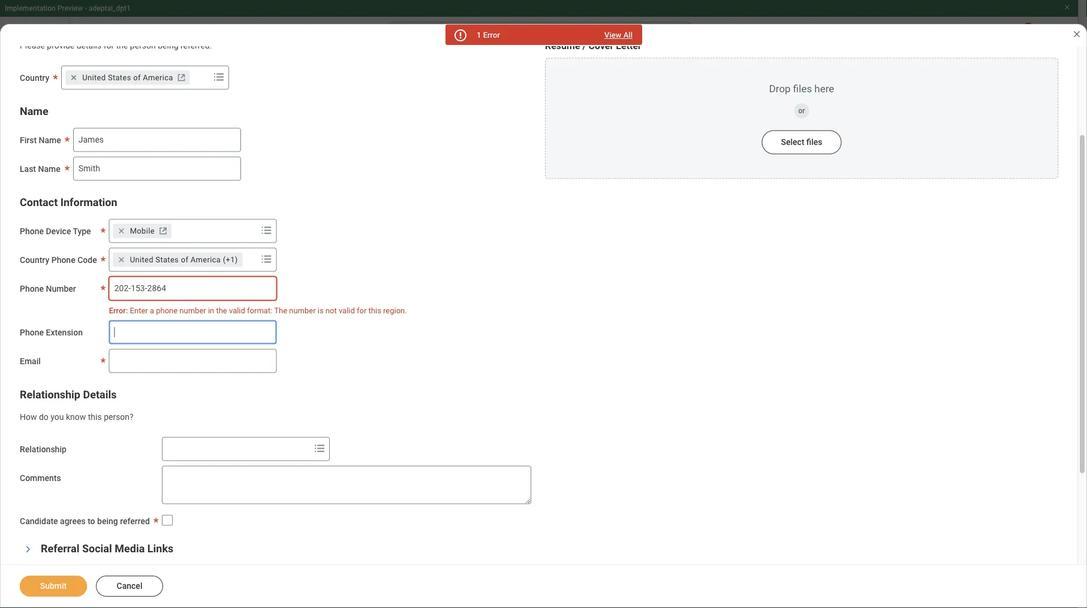 Task type: describe. For each thing, give the bounding box(es) containing it.
do
[[39, 412, 48, 422]]

staff hr representative - southern & central europe button
[[127, 213, 410, 227]]

as
[[192, 397, 201, 407]]

chevron down image
[[24, 543, 32, 557]]

relationship details button
[[20, 389, 117, 401]]

refer
[[224, 246, 244, 256]]

new
[[612, 312, 627, 322]]

Email text field
[[109, 349, 277, 373]]

x small image for country phone code
[[116, 254, 128, 266]]

representative for staff hr representative - southern & central europe link
[[238, 69, 301, 81]]

phone left code
[[51, 255, 75, 265]]

2 valid from the left
[[339, 306, 355, 315]]

see
[[335, 323, 349, 333]]

relationship details
[[20, 389, 117, 401]]

europe for staff hr representative - southern & central europe link
[[390, 69, 420, 81]]

writing
[[428, 386, 454, 396]]

top-
[[559, 397, 574, 407]]

to right agrees
[[88, 517, 95, 526]]

america for country
[[143, 73, 173, 82]]

error
[[483, 31, 500, 40]]

implementation preview -   adeptai_dpt1
[[5, 4, 131, 13]]

first name
[[20, 135, 61, 145]]

verbal
[[259, 408, 282, 418]]

1 error
[[477, 31, 500, 40]]

number
[[46, 284, 76, 294]]

through
[[395, 375, 424, 385]]

our right value
[[163, 312, 175, 322]]

you right if
[[218, 323, 231, 333]]

whenever
[[270, 312, 305, 322]]

grow inside we value our talented employees, and whenever possible strive to help one of our associates grow professionally before recruiting new talent to our open positions. if you think the open position you see is right for you, we encourage you to apply!
[[473, 312, 492, 322]]

you down "possible"
[[320, 323, 333, 333]]

encourage
[[421, 323, 460, 333]]

country for country phone code
[[20, 255, 49, 265]]

0 horizontal spatial have
[[170, 408, 187, 418]]

view job posting details main content
[[0, 55, 1078, 609]]

1 horizontal spatial should
[[300, 397, 325, 407]]

teamwork
[[449, 397, 487, 407]]

implementation preview -   adeptai_dpt1 banner
[[0, 0, 1078, 55]]

profile logan mcneil element
[[1037, 23, 1071, 49]]

be
[[139, 397, 148, 407]]

select
[[781, 137, 804, 147]]

central for staff hr representative - southern & central europe link
[[358, 69, 388, 81]]

of for the responsibilities of the hr representative include guiding employees through the appropriate on and offboarding policies, following up with current employees, assisting the hr manager with administrative tasks, and writing reports. to be successful as an hr representative, you should have excellent interpersonal and teamwork skills. ultimately, a top-notch hr representa tive should have strong written and verbal communication, decision-making, and problem-solving skills.
[[202, 375, 209, 385]]

select files
[[781, 137, 822, 147]]

device
[[46, 226, 71, 236]]

last name
[[20, 164, 60, 174]]

resume
[[545, 40, 580, 52]]

hr right notch on the bottom right
[[597, 397, 608, 407]]

relationship for relationship details
[[20, 389, 80, 401]]

view for view job posting details
[[24, 66, 56, 83]]

an
[[203, 397, 213, 407]]

details inside 'group'
[[83, 389, 117, 401]]

value
[[141, 312, 161, 322]]

notifications large image
[[981, 30, 993, 42]]

apply!
[[487, 323, 509, 333]]

communication,
[[284, 408, 344, 418]]

hr right an
[[215, 397, 226, 407]]

refer button
[[200, 240, 267, 264]]

adeptai_dpt1
[[89, 4, 131, 13]]

country for country
[[20, 73, 49, 83]]

your
[[187, 291, 204, 301]]

in inside staff hr representative - southern & central europe group
[[257, 344, 263, 354]]

to left apply!
[[478, 323, 485, 333]]

for inside we value our talented employees, and whenever possible strive to help one of our associates grow professionally before recruiting new talent to our open positions. if you think the open position you see is right for you, we encourage you to apply!
[[378, 323, 389, 333]]

a inside the responsibilities of the hr representative include guiding employees through the appropriate on and offboarding policies, following up with current employees, assisting the hr manager with administrative tasks, and writing reports. to be successful as an hr representative, you should have excellent interpersonal and teamwork skills. ultimately, a top-notch hr representa tive should have strong written and verbal communication, decision-making, and problem-solving skills.
[[553, 397, 557, 407]]

implementation
[[5, 4, 56, 13]]

and down through
[[412, 386, 426, 396]]

prompts image for code
[[259, 252, 274, 266]]

united states of america, press delete to clear value, ctrl + enter opens in new window. option
[[65, 70, 190, 85]]

view for view all
[[604, 31, 622, 40]]

apply
[[150, 246, 171, 256]]

you inside the responsibilities of the hr representative include guiding employees through the appropriate on and offboarding policies, following up with current employees, assisting the hr manager with administrative tasks, and writing reports. to be successful as an hr representative, you should have excellent interpersonal and teamwork skills. ultimately, a top-notch hr representa tive should have strong written and verbal communication, decision-making, and problem-solving skills.
[[285, 397, 298, 407]]

employees, inside we value our talented employees, and whenever possible strive to help one of our associates grow professionally before recruiting new talent to our open positions. if you think the open position you see is right for you, we encourage you to apply!
[[209, 312, 252, 322]]

name group
[[20, 104, 533, 181]]

following
[[590, 375, 625, 385]]

resume / cover letter
[[545, 40, 642, 52]]

1 horizontal spatial have
[[327, 397, 345, 407]]

referred
[[120, 517, 150, 526]]

think
[[233, 323, 251, 333]]

hr right mobile 'element'
[[157, 213, 173, 227]]

close refer a candidate from internal career image
[[1072, 29, 1082, 39]]

first
[[20, 135, 37, 145]]

america for country phone code
[[191, 255, 221, 264]]

(+1)
[[223, 255, 238, 264]]

difference
[[217, 344, 255, 354]]

and down writing
[[433, 397, 447, 407]]

ext link image
[[176, 72, 188, 84]]

exclamation image
[[456, 31, 465, 40]]

central for the staff hr representative - southern & central europe button
[[331, 213, 369, 227]]

error: enter a phone number in the valid format: the number is not valid for this region.
[[109, 306, 407, 315]]

Phone Extension text field
[[109, 321, 277, 345]]

the left person
[[116, 40, 128, 50]]

2 open from the left
[[267, 323, 286, 333]]

of inside we value our talented employees, and whenever possible strive to help one of our associates grow professionally before recruiting new talent to our open positions. if you think the open position you see is right for you, we encourage you to apply!
[[407, 312, 414, 322]]

social
[[82, 543, 112, 556]]

all
[[623, 31, 633, 40]]

assisting
[[218, 386, 251, 396]]

mobile
[[130, 227, 155, 236]]

we value our talented employees, and whenever possible strive to help one of our associates grow professionally before recruiting new talent to our open positions. if you think the open position you see is right for you, we encourage you to apply!
[[127, 312, 653, 333]]

2 number from the left
[[289, 306, 316, 315]]

interpersonal
[[382, 397, 431, 407]]

candidate agrees to being referred
[[20, 517, 150, 526]]

referral
[[41, 543, 79, 556]]

contact information group
[[20, 195, 533, 373]]

of for united states of america (+1)
[[181, 255, 188, 264]]

united states of america (+1)
[[130, 255, 238, 264]]

staff hr representative - southern & central europe group
[[127, 211, 655, 419]]

country phone code
[[20, 255, 97, 265]]

associates
[[431, 312, 471, 322]]

this inside relationship details 'group'
[[88, 412, 102, 422]]

the inside we value our talented employees, and whenever possible strive to help one of our associates grow professionally before recruiting new talent to our open positions. if you think the open position you see is right for you, we encourage you to apply!
[[253, 323, 265, 333]]

0 vertical spatial grow
[[166, 291, 185, 301]]

guiding
[[323, 375, 350, 385]]

southern for the staff hr representative - southern & central europe button
[[267, 213, 317, 227]]

know
[[66, 412, 86, 422]]

europe for the staff hr representative - southern & central europe button
[[372, 213, 410, 227]]

and down interpersonal
[[411, 408, 425, 418]]

possible
[[307, 312, 339, 322]]

submit
[[40, 582, 67, 592]]

reports.
[[456, 386, 485, 396]]

- inside banner
[[85, 4, 87, 13]]

1 open from the left
[[151, 323, 170, 333]]

- for the staff hr representative - southern & central europe button
[[260, 213, 264, 227]]

administrative
[[333, 386, 386, 396]]

one
[[391, 312, 405, 322]]

the inside the responsibilities of the hr representative include guiding employees through the appropriate on and offboarding policies, following up with current employees, assisting the hr manager with administrative tasks, and writing reports. to be successful as an hr representative, you should have excellent interpersonal and teamwork skills. ultimately, a top-notch hr representa tive should have strong written and verbal communication, decision-making, and problem-solving skills.
[[127, 375, 141, 385]]

employees, inside the responsibilities of the hr representative include guiding employees through the appropriate on and offboarding policies, following up with current employees, assisting the hr manager with administrative tasks, and writing reports. to be successful as an hr representative, you should have excellent interpersonal and teamwork skills. ultimately, a top-notch hr representa tive should have strong written and verbal communication, decision-making, and problem-solving skills.
[[173, 386, 216, 396]]

contact information button
[[20, 196, 117, 209]]

2 with from the left
[[316, 386, 331, 396]]

you,
[[391, 323, 406, 333]]

candidate
[[20, 517, 58, 526]]

policies,
[[558, 375, 588, 385]]

you inside relationship details 'group'
[[51, 412, 64, 422]]

representative for the staff hr representative - southern & central europe button
[[176, 213, 257, 227]]

professionally
[[494, 312, 546, 322]]

representative
[[239, 375, 292, 385]]

staff for the staff hr representative - southern & central europe button
[[127, 213, 154, 227]]

x small image
[[116, 225, 128, 237]]

phone
[[156, 306, 178, 315]]

provide
[[47, 40, 74, 50]]

phone number
[[20, 284, 76, 294]]

region.
[[383, 306, 407, 315]]

please
[[20, 40, 45, 50]]

job
[[59, 66, 83, 83]]

search image
[[392, 29, 406, 43]]

current
[[145, 386, 171, 396]]

last
[[20, 164, 36, 174]]

employees
[[352, 375, 393, 385]]

referral social media links button
[[41, 543, 173, 556]]

is inside contact information group
[[318, 306, 324, 315]]

phone for phone device type
[[20, 226, 44, 236]]



Task type: locate. For each thing, give the bounding box(es) containing it.
0 vertical spatial should
[[300, 397, 325, 407]]

First Name text field
[[73, 128, 241, 152]]

1 vertical spatial employees,
[[173, 386, 216, 396]]

Last Name text field
[[73, 157, 241, 181]]

with up to
[[127, 386, 143, 396]]

error:
[[109, 306, 128, 315]]

Relationship field
[[162, 439, 310, 460]]

1 vertical spatial have
[[170, 408, 187, 418]]

0 horizontal spatial x small image
[[68, 72, 80, 84]]

phone left the number
[[20, 284, 44, 294]]

1 vertical spatial staff hr representative - southern & central europe
[[127, 213, 410, 227]]

Phone Number text field
[[109, 277, 277, 301]]

name for first
[[39, 135, 61, 145]]

submit button
[[20, 576, 87, 597]]

hr down representative
[[267, 386, 278, 396]]

referral social media links
[[41, 543, 173, 556]]

view all
[[604, 31, 633, 40]]

have down guiding
[[327, 397, 345, 407]]

the right all
[[203, 344, 215, 354]]

europe inside group
[[372, 213, 410, 227]]

united down "mobile, press delete to clear value, ctrl + enter opens in new window." option at top
[[130, 255, 153, 264]]

united inside contact information group
[[130, 255, 153, 264]]

the up assisting
[[212, 375, 223, 385]]

x small image down x small image
[[116, 254, 128, 266]]

1 vertical spatial country
[[20, 255, 49, 265]]

central inside group
[[331, 213, 369, 227]]

1 horizontal spatial valid
[[339, 306, 355, 315]]

0 vertical spatial representative
[[238, 69, 301, 81]]

0 horizontal spatial the
[[127, 375, 141, 385]]

people
[[142, 344, 168, 354]]

united for country phone code
[[130, 255, 153, 264]]

a right the enter
[[150, 306, 154, 315]]

united states of america (+1), press delete to clear value. option
[[113, 253, 243, 267]]

europe
[[390, 69, 420, 81], [372, 213, 410, 227]]

country down please
[[20, 73, 49, 83]]

united states of america element
[[82, 72, 173, 83]]

1 vertical spatial relationship
[[20, 445, 66, 454]]

2 country from the top
[[20, 255, 49, 265]]

have
[[327, 397, 345, 407], [170, 408, 187, 418]]

view inside view job posting details main content
[[24, 66, 56, 83]]

skills. right solving
[[489, 408, 510, 418]]

states inside contact information group
[[156, 255, 179, 264]]

prompts image down communication,
[[312, 442, 327, 456]]

1 vertical spatial details
[[83, 389, 117, 401]]

offboarding
[[512, 375, 556, 385]]

include
[[294, 375, 321, 385]]

states for country
[[108, 73, 131, 82]]

and inside we value our talented employees, and whenever possible strive to help one of our associates grow professionally before recruiting new talent to our open positions. if you think the open position you see is right for you, we encourage you to apply!
[[254, 312, 268, 322]]

country up 'phone number'
[[20, 255, 49, 265]]

of inside contact information group
[[181, 255, 188, 264]]

representative inside staff hr representative - southern & central europe group
[[176, 213, 257, 227]]

of down the email text box
[[202, 375, 209, 385]]

staff
[[199, 69, 220, 81], [127, 213, 154, 227]]

x small image inside united states of america (+1), press delete to clear value. option
[[116, 254, 128, 266]]

- for staff hr representative - southern & central europe link
[[303, 69, 306, 81]]

phone left device
[[20, 226, 44, 236]]

staff for staff hr representative - southern & central europe link
[[199, 69, 220, 81]]

details up person? in the bottom left of the page
[[83, 389, 117, 401]]

1 vertical spatial view
[[24, 66, 56, 83]]

for up the right
[[357, 306, 367, 315]]

tive
[[127, 397, 653, 418]]

strive
[[341, 312, 361, 322]]

prompts image
[[212, 70, 226, 84]]

the
[[274, 306, 287, 315], [127, 375, 141, 385]]

america left "(+1)"
[[191, 255, 221, 264]]

problem-
[[427, 408, 460, 418]]

excited to grow your career?
[[127, 291, 234, 301]]

0 vertical spatial x small image
[[68, 72, 80, 84]]

0 horizontal spatial is
[[318, 306, 324, 315]]

0 vertical spatial in
[[208, 306, 214, 315]]

1 horizontal spatial united
[[130, 255, 153, 264]]

1 horizontal spatial for
[[357, 306, 367, 315]]

1 horizontal spatial being
[[158, 40, 178, 50]]

being left referred
[[97, 517, 118, 526]]

2 horizontal spatial for
[[378, 323, 389, 333]]

in right difference
[[257, 344, 263, 354]]

agrees
[[60, 517, 86, 526]]

1 vertical spatial this
[[88, 412, 102, 422]]

details down person
[[140, 66, 185, 83]]

and right on
[[496, 375, 510, 385]]

the up writing
[[426, 375, 438, 385]]

country inside contact information group
[[20, 255, 49, 265]]

this up the right
[[369, 306, 381, 315]]

1 vertical spatial europe
[[372, 213, 410, 227]]

0 horizontal spatial a
[[150, 306, 154, 315]]

0 vertical spatial staff hr representative - southern & central europe
[[199, 69, 420, 81]]

written
[[215, 408, 241, 418]]

not
[[326, 306, 337, 315]]

of right apply
[[181, 255, 188, 264]]

our down value
[[137, 323, 149, 333]]

phone
[[20, 226, 44, 236], [51, 255, 75, 265], [20, 284, 44, 294], [20, 328, 44, 338]]

0 horizontal spatial for
[[104, 40, 114, 50]]

details inside main content
[[140, 66, 185, 83]]

appropriate
[[440, 375, 483, 385]]

for right details
[[104, 40, 114, 50]]

1 horizontal spatial this
[[369, 306, 381, 315]]

x small image
[[68, 72, 80, 84], [116, 254, 128, 266]]

the down career? on the top of the page
[[216, 306, 227, 315]]

name right first
[[39, 135, 61, 145]]

1 vertical spatial united
[[130, 255, 153, 264]]

2 vertical spatial -
[[260, 213, 264, 227]]

in
[[208, 306, 214, 315], [257, 344, 263, 354]]

relationship
[[20, 389, 80, 401], [20, 445, 66, 454]]

should up communication,
[[300, 397, 325, 407]]

1 vertical spatial skills.
[[489, 408, 510, 418]]

and down representative,
[[243, 408, 257, 418]]

0 horizontal spatial valid
[[229, 306, 245, 315]]

united down details
[[82, 73, 106, 82]]

our people make all the difference in our success
[[127, 344, 311, 354]]

1 vertical spatial for
[[357, 306, 367, 315]]

0 horizontal spatial open
[[151, 323, 170, 333]]

making,
[[380, 408, 409, 418]]

x small image down provide
[[68, 72, 80, 84]]

1 horizontal spatial staff
[[199, 69, 220, 81]]

dialog
[[0, 0, 1087, 609]]

have down successful
[[170, 408, 187, 418]]

representative up refer
[[176, 213, 257, 227]]

links
[[147, 543, 173, 556]]

x small image inside "united states of america, press delete to clear value, ctrl + enter opens in new window." option
[[68, 72, 80, 84]]

decision-
[[346, 408, 380, 418]]

excited
[[127, 291, 155, 301]]

contact information
[[20, 196, 117, 209]]

for
[[104, 40, 114, 50], [357, 306, 367, 315], [378, 323, 389, 333]]

0 horizontal spatial grow
[[166, 291, 185, 301]]

0 horizontal spatial &
[[320, 213, 328, 227]]

posting
[[87, 66, 137, 83]]

southern
[[308, 69, 347, 81], [267, 213, 317, 227]]

0 vertical spatial &
[[349, 69, 355, 81]]

& inside staff hr representative - southern & central europe group
[[320, 213, 328, 227]]

this right know
[[88, 412, 102, 422]]

number up position
[[289, 306, 316, 315]]

is down "strive"
[[351, 323, 357, 333]]

you right the do
[[51, 412, 64, 422]]

details
[[140, 66, 185, 83], [83, 389, 117, 401]]

the inside contact information group
[[274, 306, 287, 315]]

america inside contact information group
[[191, 255, 221, 264]]

to up the right
[[363, 312, 371, 322]]

the responsibilities of the hr representative include guiding employees through the appropriate on and offboarding policies, following up with current employees, assisting the hr manager with administrative tasks, and writing reports. to be successful as an hr representative, you should have excellent interpersonal and teamwork skills. ultimately, a top-notch hr representa tive should have strong written and verbal communication, decision-making, and problem-solving skills.
[[127, 375, 653, 418]]

extension
[[46, 328, 83, 338]]

a left top-
[[553, 397, 557, 407]]

1 with from the left
[[127, 386, 143, 396]]

1 horizontal spatial grow
[[473, 312, 492, 322]]

1 vertical spatial grow
[[473, 312, 492, 322]]

1 vertical spatial -
[[303, 69, 306, 81]]

you
[[218, 323, 231, 333], [320, 323, 333, 333], [462, 323, 475, 333], [285, 397, 298, 407], [51, 412, 64, 422]]

0 vertical spatial this
[[369, 306, 381, 315]]

the inside contact information group
[[216, 306, 227, 315]]

employees, up the think
[[209, 312, 252, 322]]

0 vertical spatial southern
[[308, 69, 347, 81]]

0 vertical spatial central
[[358, 69, 388, 81]]

states for country phone code
[[156, 255, 179, 264]]

1 horizontal spatial view
[[604, 31, 622, 40]]

1 horizontal spatial is
[[351, 323, 357, 333]]

2 horizontal spatial -
[[303, 69, 306, 81]]

phone for phone extension
[[20, 328, 44, 338]]

valid right not
[[339, 306, 355, 315]]

0 horizontal spatial number
[[179, 306, 206, 315]]

ultimately,
[[512, 397, 551, 407]]

0 vertical spatial the
[[274, 306, 287, 315]]

our
[[163, 312, 175, 322], [417, 312, 429, 322], [137, 323, 149, 333], [265, 344, 278, 354]]

relationship for relationship
[[20, 445, 66, 454]]

united
[[82, 73, 106, 82], [130, 255, 153, 264]]

mobile element
[[130, 226, 155, 236]]

staff hr representative - southern & central europe link
[[199, 69, 420, 81]]

before
[[548, 312, 573, 322]]

all
[[192, 344, 201, 354]]

preview
[[57, 4, 83, 13]]

the right format:
[[274, 306, 287, 315]]

this inside contact information group
[[369, 306, 381, 315]]

the up to
[[127, 375, 141, 385]]

1 vertical spatial name
[[39, 135, 61, 145]]

america left ext link image
[[143, 73, 173, 82]]

manager
[[280, 386, 314, 396]]

on
[[485, 375, 494, 385]]

to down we
[[127, 323, 135, 333]]

of up we on the bottom left of the page
[[407, 312, 414, 322]]

1 vertical spatial &
[[320, 213, 328, 227]]

1 vertical spatial should
[[142, 408, 168, 418]]

1 relationship from the top
[[20, 389, 80, 401]]

phone up email at the bottom left of the page
[[20, 328, 44, 338]]

0 vertical spatial for
[[104, 40, 114, 50]]

0 vertical spatial -
[[85, 4, 87, 13]]

staff right ext link image
[[199, 69, 220, 81]]

0 vertical spatial relationship
[[20, 389, 80, 401]]

1 vertical spatial the
[[127, 375, 141, 385]]

united states of america (+1) element
[[130, 254, 238, 265]]

grow up phone
[[166, 291, 185, 301]]

united for country
[[82, 73, 106, 82]]

1 country from the top
[[20, 73, 49, 83]]

0 vertical spatial is
[[318, 306, 324, 315]]

1 horizontal spatial the
[[274, 306, 287, 315]]

relationship inside 'group'
[[20, 389, 80, 401]]

you down manager
[[285, 397, 298, 407]]

relationship up the do
[[20, 389, 80, 401]]

representa
[[610, 397, 653, 407]]

close environment banner image
[[1064, 4, 1071, 11]]

prompts image
[[259, 223, 274, 238], [259, 252, 274, 266], [312, 442, 327, 456]]

our left success
[[265, 344, 278, 354]]

with
[[127, 386, 143, 396], [316, 386, 331, 396]]

dialog containing name
[[0, 0, 1087, 609]]

- inside group
[[260, 213, 264, 227]]

0 horizontal spatial united
[[82, 73, 106, 82]]

2 skills. from the top
[[489, 408, 510, 418]]

0 horizontal spatial view
[[24, 66, 56, 83]]

name up first
[[20, 105, 48, 117]]

1 vertical spatial southern
[[267, 213, 317, 227]]

1 vertical spatial states
[[156, 255, 179, 264]]

number down the your in the top left of the page
[[179, 306, 206, 315]]

name button
[[20, 105, 48, 117]]

1 vertical spatial representative
[[176, 213, 257, 227]]

skills. down on
[[489, 397, 510, 407]]

the right the think
[[253, 323, 265, 333]]

0 horizontal spatial states
[[108, 73, 131, 82]]

for down help
[[378, 323, 389, 333]]

view down please
[[24, 66, 56, 83]]

0 vertical spatial skills.
[[489, 397, 510, 407]]

apply button
[[127, 240, 194, 264]]

& for staff hr representative - southern & central europe link
[[349, 69, 355, 81]]

is inside we value our talented employees, and whenever possible strive to help one of our associates grow professionally before recruiting new talent to our open positions. if you think the open position you see is right for you, we encourage you to apply!
[[351, 323, 357, 333]]

0 horizontal spatial -
[[85, 4, 87, 13]]

resume / cover letter region
[[545, 40, 1058, 179]]

0 vertical spatial view
[[604, 31, 622, 40]]

0 horizontal spatial this
[[88, 412, 102, 422]]

is left not
[[318, 306, 324, 315]]

1 vertical spatial a
[[553, 397, 557, 407]]

ext link image
[[157, 225, 169, 237]]

& for the staff hr representative - southern & central europe button
[[320, 213, 328, 227]]

you down associates
[[462, 323, 475, 333]]

open down whenever
[[267, 323, 286, 333]]

view left all
[[604, 31, 622, 40]]

hr right ext link image
[[222, 69, 235, 81]]

0 vertical spatial staff
[[199, 69, 220, 81]]

staff hr representative - southern & central europe for the staff hr representative - southern & central europe button
[[127, 213, 410, 227]]

1 horizontal spatial number
[[289, 306, 316, 315]]

of inside the responsibilities of the hr representative include guiding employees through the appropriate on and offboarding policies, following up with current employees, assisting the hr manager with administrative tasks, and writing reports. to be successful as an hr representative, you should have excellent interpersonal and teamwork skills. ultimately, a top-notch hr representa tive should have strong written and verbal communication, decision-making, and problem-solving skills.
[[202, 375, 209, 385]]

successful
[[150, 397, 190, 407]]

email
[[20, 357, 41, 366]]

0 horizontal spatial details
[[83, 389, 117, 401]]

1 vertical spatial central
[[331, 213, 369, 227]]

united states of america
[[82, 73, 173, 82]]

make
[[170, 344, 190, 354]]

our
[[127, 344, 140, 354]]

responsibilities
[[143, 375, 200, 385]]

2 relationship from the top
[[20, 445, 66, 454]]

country
[[20, 73, 49, 83], [20, 255, 49, 265]]

of down person
[[133, 73, 141, 82]]

in down career? on the top of the page
[[208, 306, 214, 315]]

phone for phone number
[[20, 284, 44, 294]]

of for united states of america
[[133, 73, 141, 82]]

name right last
[[38, 164, 60, 174]]

staff hr representative - southern & central europe for staff hr representative - southern & central europe link
[[199, 69, 420, 81]]

should down be
[[142, 408, 168, 418]]

referred.
[[180, 40, 212, 50]]

positions.
[[172, 323, 208, 333]]

staff left ext link icon
[[127, 213, 154, 227]]

person
[[130, 40, 156, 50]]

representative right prompts image
[[238, 69, 301, 81]]

employees, up the as
[[173, 386, 216, 396]]

0 horizontal spatial america
[[143, 73, 173, 82]]

to
[[127, 397, 137, 407]]

1 valid from the left
[[229, 306, 245, 315]]

0 vertical spatial europe
[[390, 69, 420, 81]]

being
[[158, 40, 178, 50], [97, 517, 118, 526]]

x small image for country
[[68, 72, 80, 84]]

grow up apply!
[[473, 312, 492, 322]]

1 horizontal spatial details
[[140, 66, 185, 83]]

relationship details group
[[20, 388, 533, 423]]

view printable version (pdf) image
[[1049, 67, 1064, 82]]

staff hr representative - southern & central europe inside group
[[127, 213, 410, 227]]

0 vertical spatial states
[[108, 73, 131, 82]]

our up we on the bottom left of the page
[[417, 312, 429, 322]]

open down value
[[151, 323, 170, 333]]

being right person
[[158, 40, 178, 50]]

0 vertical spatial name
[[20, 105, 48, 117]]

staff inside group
[[127, 213, 154, 227]]

number
[[179, 306, 206, 315], [289, 306, 316, 315]]

for inside contact information group
[[357, 306, 367, 315]]

southern inside staff hr representative - southern & central europe group
[[267, 213, 317, 227]]

mobile, press delete to clear value, ctrl + enter opens in new window. option
[[113, 224, 171, 238]]

name for last
[[38, 164, 60, 174]]

prompts image up the refer button
[[259, 223, 274, 238]]

open
[[151, 323, 170, 333], [267, 323, 286, 333]]

1 horizontal spatial open
[[267, 323, 286, 333]]

southern for staff hr representative - southern & central europe link
[[308, 69, 347, 81]]

to
[[157, 291, 164, 301], [363, 312, 371, 322], [127, 323, 135, 333], [478, 323, 485, 333], [88, 517, 95, 526]]

1 vertical spatial is
[[351, 323, 357, 333]]

1 horizontal spatial in
[[257, 344, 263, 354]]

0 horizontal spatial with
[[127, 386, 143, 396]]

1 vertical spatial staff
[[127, 213, 154, 227]]

hr up assisting
[[225, 375, 237, 385]]

2 vertical spatial prompts image
[[312, 442, 327, 456]]

in inside group
[[208, 306, 214, 315]]

to up phone
[[157, 291, 164, 301]]

0 horizontal spatial being
[[97, 517, 118, 526]]

1 number from the left
[[179, 306, 206, 315]]

1 vertical spatial prompts image
[[259, 252, 274, 266]]

career?
[[206, 291, 234, 301]]

Comments text field
[[162, 466, 531, 505]]

prompts image right refer
[[259, 252, 274, 266]]

0 vertical spatial being
[[158, 40, 178, 50]]

valid up the think
[[229, 306, 245, 315]]

2 vertical spatial name
[[38, 164, 60, 174]]

files
[[807, 137, 822, 147]]

1 horizontal spatial &
[[349, 69, 355, 81]]

1 vertical spatial being
[[97, 517, 118, 526]]

media
[[115, 543, 145, 556]]

type
[[73, 226, 91, 236]]

0 horizontal spatial in
[[208, 306, 214, 315]]

success
[[280, 344, 311, 354]]

1 horizontal spatial x small image
[[116, 254, 128, 266]]

prompts image for type
[[259, 223, 274, 238]]

1 horizontal spatial a
[[553, 397, 557, 407]]

relationship up comments
[[20, 445, 66, 454]]

enter
[[130, 306, 148, 315]]

1 horizontal spatial states
[[156, 255, 179, 264]]

/
[[583, 40, 586, 52]]

and left whenever
[[254, 312, 268, 322]]

0 vertical spatial employees,
[[209, 312, 252, 322]]

the up representative,
[[253, 386, 265, 396]]

with down guiding
[[316, 386, 331, 396]]

1 skills. from the top
[[489, 397, 510, 407]]

1 horizontal spatial america
[[191, 255, 221, 264]]

1 vertical spatial x small image
[[116, 254, 128, 266]]

0 horizontal spatial staff
[[127, 213, 154, 227]]

0 vertical spatial country
[[20, 73, 49, 83]]



Task type: vqa. For each thing, say whether or not it's contained in the screenshot.
left The
yes



